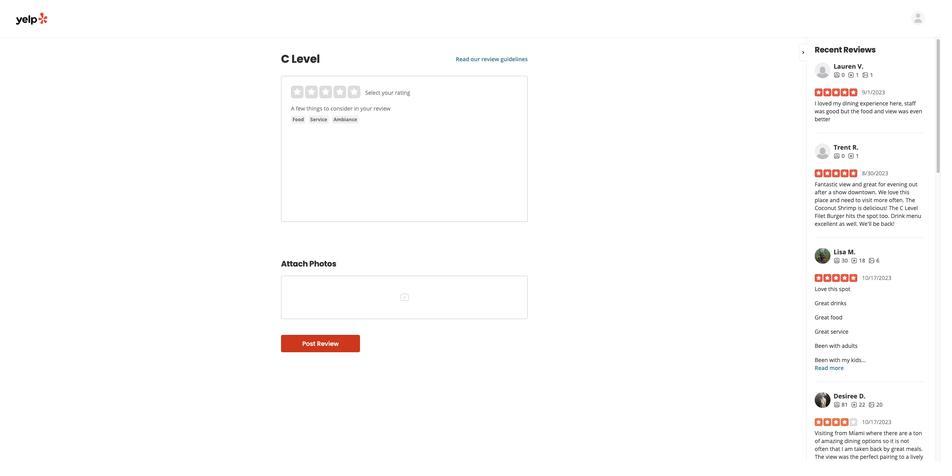 Task type: locate. For each thing, give the bounding box(es) containing it.
more inside fantastic view and great for evening out after a show downtown.  we love this place and need to visit more often.  the coconut shrimp is delicious!  the c level filet burger hits the spot too.  drink menu excellent as well.  we'll be back!
[[875, 196, 888, 204]]

0 vertical spatial 5 star rating image
[[815, 88, 858, 96]]

0 vertical spatial this
[[901, 188, 910, 196]]

desiree
[[834, 392, 858, 401]]

1 vertical spatial more
[[830, 364, 844, 372]]

level up rating element
[[292, 51, 320, 67]]

c level
[[281, 51, 320, 67]]

16 photos v2 image
[[863, 72, 869, 78], [869, 258, 875, 264], [869, 402, 875, 408]]

place
[[815, 196, 829, 204]]

trent r.
[[834, 143, 859, 152]]

and down experience
[[875, 107, 885, 115]]

friends element containing 81
[[834, 401, 849, 409]]

is right "shrimp"
[[858, 204, 862, 212]]

reviews element containing 18
[[852, 257, 866, 265]]

read down been with my kids…
[[815, 364, 829, 372]]

1 horizontal spatial more
[[875, 196, 888, 204]]

16 friends v2 image down trent
[[834, 153, 841, 159]]

friends element containing 30
[[834, 257, 849, 265]]

filet
[[815, 212, 826, 220]]

5 star rating image
[[815, 88, 858, 96], [815, 169, 858, 177], [815, 274, 858, 282]]

16 friends v2 image down lauren
[[834, 72, 841, 78]]

0 horizontal spatial level
[[292, 51, 320, 67]]

2 16 friends v2 image from the top
[[834, 258, 841, 264]]

i inside visiting from miami where there are a ton of amazing dining options so it is not often that i am taken back by great meals. the view was the perfect pairing to a lively ambiance at sunset. the lobster blt
[[842, 445, 844, 453]]

1 vertical spatial is
[[896, 437, 900, 445]]

of
[[815, 437, 821, 445]]

post review
[[302, 339, 339, 348]]

read
[[456, 55, 470, 63], [815, 364, 829, 372]]

reviews element for d.
[[852, 401, 866, 409]]

2 5 star rating image from the top
[[815, 169, 858, 177]]

reviews element containing 22
[[852, 401, 866, 409]]

0 vertical spatial my
[[834, 100, 842, 107]]

0 vertical spatial spot
[[867, 212, 879, 220]]

5 star rating image for lauren v.
[[815, 88, 858, 96]]

16 review v2 image
[[849, 153, 855, 159], [852, 258, 858, 264]]

1 vertical spatial the
[[857, 212, 866, 220]]

0 vertical spatial food
[[861, 107, 873, 115]]

0 vertical spatial 16 review v2 image
[[849, 153, 855, 159]]

was up at
[[839, 453, 849, 461]]

photos element right '18'
[[869, 257, 880, 265]]

20
[[877, 401, 883, 408]]

to right the pairing
[[900, 453, 905, 461]]

view
[[886, 107, 898, 115], [840, 181, 851, 188], [826, 453, 838, 461]]

been for been with my kids…
[[815, 356, 829, 364]]

1 10/17/2023 from the top
[[863, 274, 892, 282]]

1 vertical spatial and
[[853, 181, 863, 188]]

great
[[815, 299, 830, 307], [815, 314, 830, 321], [815, 328, 830, 335]]

16 friends v2 image for lisa m.
[[834, 258, 841, 264]]

0 down trent
[[842, 152, 845, 160]]

was down the staff on the top right
[[899, 107, 909, 115]]

m.
[[848, 248, 856, 256]]

0 vertical spatial i
[[815, 100, 817, 107]]

0 horizontal spatial food
[[831, 314, 843, 321]]

to inside visiting from miami where there are a ton of amazing dining options so it is not often that i am taken back by great meals. the view was the perfect pairing to a lively ambiance at sunset. the lobster blt
[[900, 453, 905, 461]]

my
[[834, 100, 842, 107], [843, 356, 850, 364]]

the inside fantastic view and great for evening out after a show downtown.  we love this place and need to visit more often.  the coconut shrimp is delicious!  the c level filet burger hits the spot too.  drink menu excellent as well.  we'll be back!
[[857, 212, 866, 220]]

0 vertical spatial view
[[886, 107, 898, 115]]

a left lively at right
[[907, 453, 910, 461]]

read left our
[[456, 55, 470, 63]]

friends element for lisa
[[834, 257, 849, 265]]

1 vertical spatial your
[[361, 105, 372, 112]]

hits
[[847, 212, 856, 220]]

reviews element down 'm.'
[[852, 257, 866, 265]]

0 vertical spatial 16 friends v2 image
[[834, 153, 841, 159]]

visiting
[[815, 429, 834, 437]]

1 vertical spatial 16 photos v2 image
[[869, 258, 875, 264]]

great down love
[[815, 299, 830, 307]]

i left loved
[[815, 100, 817, 107]]

3 great from the top
[[815, 328, 830, 335]]

reviews element
[[849, 71, 860, 79], [849, 152, 860, 160], [852, 257, 866, 265], [852, 401, 866, 409]]

view up ambiance
[[826, 453, 838, 461]]

review
[[482, 55, 500, 63], [374, 105, 391, 112]]

c inside fantastic view and great for evening out after a show downtown.  we love this place and need to visit more often.  the coconut shrimp is delicious!  the c level filet burger hits the spot too.  drink menu excellent as well.  we'll be back!
[[901, 204, 904, 212]]

0 for trent
[[842, 152, 845, 160]]

2 vertical spatial photos element
[[869, 401, 883, 409]]

0 horizontal spatial c
[[281, 51, 290, 67]]

friends element down trent
[[834, 152, 845, 160]]

0 vertical spatial a
[[829, 188, 832, 196]]

1 horizontal spatial level
[[905, 204, 919, 212]]

level
[[292, 51, 320, 67], [905, 204, 919, 212]]

the right but
[[852, 107, 860, 115]]

2 vertical spatial 16 photos v2 image
[[869, 402, 875, 408]]

None radio
[[305, 86, 318, 98], [320, 86, 332, 98], [334, 86, 346, 98], [348, 86, 361, 98], [305, 86, 318, 98], [320, 86, 332, 98], [334, 86, 346, 98], [348, 86, 361, 98]]

friends element down lisa
[[834, 257, 849, 265]]

your
[[382, 89, 394, 96], [361, 105, 372, 112]]

with for my
[[830, 356, 841, 364]]

photos element containing 6
[[869, 257, 880, 265]]

rating
[[395, 89, 410, 96]]

0 horizontal spatial and
[[830, 196, 840, 204]]

2 been from the top
[[815, 356, 829, 364]]

2 horizontal spatial view
[[886, 107, 898, 115]]

to down downtown.
[[856, 196, 861, 204]]

0 vertical spatial to
[[324, 105, 329, 112]]

1 horizontal spatial spot
[[867, 212, 879, 220]]

0 down lauren
[[842, 71, 845, 79]]

0 vertical spatial 0
[[842, 71, 845, 79]]

16 review v2 image
[[849, 72, 855, 78], [852, 402, 858, 408]]

kids…
[[852, 356, 867, 364]]

16 review v2 image left 22
[[852, 402, 858, 408]]

consider
[[331, 105, 353, 112]]

1 vertical spatial review
[[374, 105, 391, 112]]

1 vertical spatial i
[[842, 445, 844, 453]]

16 review v2 image left '18'
[[852, 258, 858, 264]]

5 star rating image for lisa m.
[[815, 274, 858, 282]]

3 5 star rating image from the top
[[815, 274, 858, 282]]

with up read more
[[830, 356, 841, 364]]

1 for r.
[[856, 152, 860, 160]]

level up menu
[[905, 204, 919, 212]]

ton
[[914, 429, 923, 437]]

with down great service
[[830, 342, 841, 350]]

1 vertical spatial 10/17/2023
[[863, 418, 892, 426]]

great down it
[[892, 445, 905, 453]]

2 vertical spatial 5 star rating image
[[815, 274, 858, 282]]

friends element down desiree
[[834, 401, 849, 409]]

16 friends v2 image
[[834, 72, 841, 78], [834, 402, 841, 408]]

good
[[827, 107, 840, 115]]

2 vertical spatial the
[[851, 453, 859, 461]]

16 photos v2 image for lauren v.
[[863, 72, 869, 78]]

the down perfect
[[869, 461, 878, 462]]

reviews element down r.
[[849, 152, 860, 160]]

rating element
[[291, 86, 361, 98]]

5 star rating image up fantastic
[[815, 169, 858, 177]]

i
[[815, 100, 817, 107], [842, 445, 844, 453]]

1 vertical spatial 16 friends v2 image
[[834, 402, 841, 408]]

1 0 from the top
[[842, 71, 845, 79]]

your right 'in'
[[361, 105, 372, 112]]

photos element for lauren v.
[[863, 71, 874, 79]]

close sidebar icon image
[[801, 49, 807, 56], [801, 49, 807, 56]]

level inside fantastic view and great for evening out after a show downtown.  we love this place and need to visit more often.  the coconut shrimp is delicious!  the c level filet burger hits the spot too.  drink menu excellent as well.  we'll be back!
[[905, 204, 919, 212]]

burger
[[828, 212, 845, 220]]

great service
[[815, 328, 849, 335]]

0 vertical spatial been
[[815, 342, 829, 350]]

1
[[856, 71, 860, 79], [871, 71, 874, 79], [856, 152, 860, 160]]

my inside 'i loved my dining experience here, staff was good but the food and view was even better'
[[834, 100, 842, 107]]

10/17/2023 up where
[[863, 418, 892, 426]]

was up the better
[[815, 107, 825, 115]]

often
[[815, 445, 829, 453]]

dining
[[843, 100, 859, 107], [845, 437, 861, 445]]

food down experience
[[861, 107, 873, 115]]

miami
[[849, 429, 865, 437]]

spot inside fantastic view and great for evening out after a show downtown.  we love this place and need to visit more often.  the coconut shrimp is delicious!  the c level filet burger hits the spot too.  drink menu excellent as well.  we'll be back!
[[867, 212, 879, 220]]

0 horizontal spatial review
[[374, 105, 391, 112]]

2 vertical spatial view
[[826, 453, 838, 461]]

this down evening
[[901, 188, 910, 196]]

2 16 friends v2 image from the top
[[834, 402, 841, 408]]

my for dining
[[834, 100, 842, 107]]

is right it
[[896, 437, 900, 445]]

great inside fantastic view and great for evening out after a show downtown.  we love this place and need to visit more often.  the coconut shrimp is delicious!  the c level filet burger hits the spot too.  drink menu excellent as well.  we'll be back!
[[864, 181, 878, 188]]

1 horizontal spatial my
[[843, 356, 850, 364]]

and up downtown.
[[853, 181, 863, 188]]

for
[[879, 181, 886, 188]]

1 great from the top
[[815, 299, 830, 307]]

photo of lauren v. image
[[815, 62, 831, 78]]

recent reviews
[[815, 44, 876, 55]]

16 photos v2 image left 6
[[869, 258, 875, 264]]

0 vertical spatial dining
[[843, 100, 859, 107]]

this inside fantastic view and great for evening out after a show downtown.  we love this place and need to visit more often.  the coconut shrimp is delicious!  the c level filet burger hits the spot too.  drink menu excellent as well.  we'll be back!
[[901, 188, 910, 196]]

tyler b. image
[[912, 11, 926, 25]]

well.
[[847, 220, 859, 228]]

view inside 'i loved my dining experience here, staff was good but the food and view was even better'
[[886, 107, 898, 115]]

spot
[[867, 212, 879, 220], [840, 285, 851, 293]]

1 vertical spatial 16 friends v2 image
[[834, 258, 841, 264]]

0 horizontal spatial was
[[815, 107, 825, 115]]

taken
[[855, 445, 869, 453]]

1 friends element from the top
[[834, 71, 845, 79]]

1 vertical spatial 0
[[842, 152, 845, 160]]

was inside visiting from miami where there are a ton of amazing dining options so it is not often that i am taken back by great meals. the view was the perfect pairing to a lively ambiance at sunset. the lobster blt
[[839, 453, 849, 461]]

1 horizontal spatial view
[[840, 181, 851, 188]]

1 vertical spatial photos element
[[869, 257, 880, 265]]

1 horizontal spatial great
[[892, 445, 905, 453]]

0 vertical spatial the
[[852, 107, 860, 115]]

at
[[842, 461, 847, 462]]

2 0 from the top
[[842, 152, 845, 160]]

review down the select your rating
[[374, 105, 391, 112]]

1 horizontal spatial was
[[839, 453, 849, 461]]

2 vertical spatial to
[[900, 453, 905, 461]]

food down drinks
[[831, 314, 843, 321]]

0 horizontal spatial read
[[456, 55, 470, 63]]

1 vertical spatial great
[[892, 445, 905, 453]]

1 horizontal spatial c
[[901, 204, 904, 212]]

read inside dropdown button
[[815, 364, 829, 372]]

0 horizontal spatial more
[[830, 364, 844, 372]]

16 review v2 image down r.
[[849, 153, 855, 159]]

1 down r.
[[856, 152, 860, 160]]

i left am
[[842, 445, 844, 453]]

None radio
[[291, 86, 304, 98]]

a
[[829, 188, 832, 196], [910, 429, 913, 437], [907, 453, 910, 461]]

reviews element down d.
[[852, 401, 866, 409]]

the up sunset.
[[851, 453, 859, 461]]

4 friends element from the top
[[834, 401, 849, 409]]

1 vertical spatial read
[[815, 364, 829, 372]]

been
[[815, 342, 829, 350], [815, 356, 829, 364]]

and down show in the top of the page
[[830, 196, 840, 204]]

my left kids…
[[843, 356, 850, 364]]

1 vertical spatial this
[[829, 285, 838, 293]]

1 vertical spatial been
[[815, 356, 829, 364]]

a down fantastic
[[829, 188, 832, 196]]

view up show in the top of the page
[[840, 181, 851, 188]]

1 16 friends v2 image from the top
[[834, 153, 841, 159]]

1 vertical spatial my
[[843, 356, 850, 364]]

dining up but
[[843, 100, 859, 107]]

attach
[[281, 258, 308, 269]]

great inside visiting from miami where there are a ton of amazing dining options so it is not often that i am taken back by great meals. the view was the perfect pairing to a lively ambiance at sunset. the lobster blt
[[892, 445, 905, 453]]

spot up drinks
[[840, 285, 851, 293]]

1 vertical spatial great
[[815, 314, 830, 321]]

0 horizontal spatial i
[[815, 100, 817, 107]]

great down great drinks
[[815, 314, 830, 321]]

0 vertical spatial with
[[830, 342, 841, 350]]

your left rating
[[382, 89, 394, 96]]

1 vertical spatial with
[[830, 356, 841, 364]]

been down great service
[[815, 342, 829, 350]]

food
[[861, 107, 873, 115], [831, 314, 843, 321]]

view down here, on the right of the page
[[886, 107, 898, 115]]

16 review v2 image for m.
[[852, 258, 858, 264]]

1 16 friends v2 image from the top
[[834, 72, 841, 78]]

2 10/17/2023 from the top
[[863, 418, 892, 426]]

the down often.
[[890, 204, 899, 212]]

1 horizontal spatial this
[[901, 188, 910, 196]]

0 vertical spatial review
[[482, 55, 500, 63]]

0 vertical spatial 16 photos v2 image
[[863, 72, 869, 78]]

photos element containing 20
[[869, 401, 883, 409]]

0 horizontal spatial view
[[826, 453, 838, 461]]

with
[[830, 342, 841, 350], [830, 356, 841, 364]]

friends element for trent
[[834, 152, 845, 160]]

photo of trent r. image
[[815, 143, 831, 159]]

16 photos v2 image down v.
[[863, 72, 869, 78]]

16 friends v2 image left 30
[[834, 258, 841, 264]]

16 review v2 image down the lauren v. on the right of page
[[849, 72, 855, 78]]

this
[[901, 188, 910, 196], [829, 285, 838, 293]]

friends element down lauren
[[834, 71, 845, 79]]

1 horizontal spatial your
[[382, 89, 394, 96]]

reviews element down the lauren v. on the right of page
[[849, 71, 860, 79]]

back!
[[882, 220, 895, 228]]

0 vertical spatial is
[[858, 204, 862, 212]]

not
[[901, 437, 910, 445]]

2 vertical spatial and
[[830, 196, 840, 204]]

9/1/2023
[[863, 88, 886, 96]]

16 friends v2 image left 81 in the bottom of the page
[[834, 402, 841, 408]]

2 friends element from the top
[[834, 152, 845, 160]]

1 vertical spatial 16 review v2 image
[[852, 402, 858, 408]]

review right our
[[482, 55, 500, 63]]

0 vertical spatial 10/17/2023
[[863, 274, 892, 282]]

1 horizontal spatial read
[[815, 364, 829, 372]]

1 horizontal spatial and
[[853, 181, 863, 188]]

16 friends v2 image for lauren v.
[[834, 72, 841, 78]]

1 vertical spatial c
[[901, 204, 904, 212]]

0 vertical spatial and
[[875, 107, 885, 115]]

16 friends v2 image
[[834, 153, 841, 159], [834, 258, 841, 264]]

photos element down v.
[[863, 71, 874, 79]]

it
[[891, 437, 894, 445]]

this right love
[[829, 285, 838, 293]]

a right are
[[910, 429, 913, 437]]

2 horizontal spatial was
[[899, 107, 909, 115]]

shrimp
[[838, 204, 857, 212]]

0 horizontal spatial is
[[858, 204, 862, 212]]

photos element containing 1
[[863, 71, 874, 79]]

16 photos v2 image left 20
[[869, 402, 875, 408]]

1 been from the top
[[815, 342, 829, 350]]

photos element right 22
[[869, 401, 883, 409]]

pairing
[[881, 453, 898, 461]]

more down been with my kids…
[[830, 364, 844, 372]]

spot down 'delicious!'
[[867, 212, 879, 220]]

things
[[307, 105, 323, 112]]

great up downtown.
[[864, 181, 878, 188]]

more down we
[[875, 196, 888, 204]]

0 vertical spatial 16 review v2 image
[[849, 72, 855, 78]]

c level link
[[281, 51, 437, 67]]

sunset.
[[849, 461, 867, 462]]

dining up am
[[845, 437, 861, 445]]

0 vertical spatial great
[[815, 299, 830, 307]]

1 vertical spatial view
[[840, 181, 851, 188]]

1 vertical spatial spot
[[840, 285, 851, 293]]

too.
[[880, 212, 890, 220]]

reviews
[[844, 44, 876, 55]]

to right things on the top of the page
[[324, 105, 329, 112]]

friends element
[[834, 71, 845, 79], [834, 152, 845, 160], [834, 257, 849, 265], [834, 401, 849, 409]]

1 5 star rating image from the top
[[815, 88, 858, 96]]

1 horizontal spatial food
[[861, 107, 873, 115]]

photo of desiree d. image
[[815, 392, 831, 408]]

and inside 'i loved my dining experience here, staff was good but the food and view was even better'
[[875, 107, 885, 115]]

1 horizontal spatial review
[[482, 55, 500, 63]]

a
[[291, 105, 295, 112]]

1 vertical spatial 5 star rating image
[[815, 169, 858, 177]]

is inside fantastic view and great for evening out after a show downtown.  we love this place and need to visit more often.  the coconut shrimp is delicious!  the c level filet burger hits the spot too.  drink menu excellent as well.  we'll be back!
[[858, 204, 862, 212]]

been up read more
[[815, 356, 829, 364]]

photos element
[[863, 71, 874, 79], [869, 257, 880, 265], [869, 401, 883, 409]]

1 horizontal spatial is
[[896, 437, 900, 445]]

menu
[[907, 212, 922, 220]]

2 horizontal spatial to
[[900, 453, 905, 461]]

0 vertical spatial more
[[875, 196, 888, 204]]

10/17/2023 for lisa m.
[[863, 274, 892, 282]]

my up good
[[834, 100, 842, 107]]

1 vertical spatial 16 review v2 image
[[852, 258, 858, 264]]

1 vertical spatial food
[[831, 314, 843, 321]]

5 star rating image up love this spot
[[815, 274, 858, 282]]

meals.
[[907, 445, 924, 453]]

love this spot
[[815, 285, 851, 293]]

the up we'll
[[857, 212, 866, 220]]

drinks
[[831, 299, 847, 307]]

1 horizontal spatial to
[[856, 196, 861, 204]]

0 vertical spatial level
[[292, 51, 320, 67]]

2 with from the top
[[830, 356, 841, 364]]

more
[[875, 196, 888, 204], [830, 364, 844, 372]]

great down great food
[[815, 328, 830, 335]]

2 vertical spatial great
[[815, 328, 830, 335]]

reviews element for r.
[[849, 152, 860, 160]]

been for been with adults
[[815, 342, 829, 350]]

am
[[845, 445, 854, 453]]

2 great from the top
[[815, 314, 830, 321]]

photos element for lisa m.
[[869, 257, 880, 265]]

review
[[317, 339, 339, 348]]

0 vertical spatial photos element
[[863, 71, 874, 79]]

but
[[841, 107, 850, 115]]

to
[[324, 105, 329, 112], [856, 196, 861, 204], [900, 453, 905, 461]]

1 down v.
[[856, 71, 860, 79]]

r.
[[853, 143, 859, 152]]

5 star rating image up loved
[[815, 88, 858, 96]]

attach photos image
[[400, 292, 409, 302]]

1 with from the top
[[830, 342, 841, 350]]

reviews element for v.
[[849, 71, 860, 79]]

show
[[834, 188, 847, 196]]

10/17/2023 down 6
[[863, 274, 892, 282]]

0 horizontal spatial my
[[834, 100, 842, 107]]

3 friends element from the top
[[834, 257, 849, 265]]



Task type: vqa. For each thing, say whether or not it's contained in the screenshot.
first The Got
no



Task type: describe. For each thing, give the bounding box(es) containing it.
dining inside 'i loved my dining experience here, staff was good but the food and view was even better'
[[843, 100, 859, 107]]

so
[[884, 437, 890, 445]]

as
[[840, 220, 846, 228]]

the inside visiting from miami where there are a ton of amazing dining options so it is not often that i am taken back by great meals. the view was the perfect pairing to a lively ambiance at sunset. the lobster blt
[[851, 453, 859, 461]]

0 vertical spatial your
[[382, 89, 394, 96]]

22
[[860, 401, 866, 408]]

0 horizontal spatial this
[[829, 285, 838, 293]]

16 review v2 image for lauren
[[849, 72, 855, 78]]

great for great food
[[815, 314, 830, 321]]

a inside fantastic view and great for evening out after a show downtown.  we love this place and need to visit more often.  the coconut shrimp is delicious!  the c level filet burger hits the spot too.  drink menu excellent as well.  we'll be back!
[[829, 188, 832, 196]]

6
[[877, 257, 880, 264]]

love
[[815, 285, 827, 293]]

read our review guidelines link
[[456, 55, 528, 63]]

trent
[[834, 143, 852, 152]]

post
[[302, 339, 316, 348]]

more inside dropdown button
[[830, 364, 844, 372]]

0 horizontal spatial spot
[[840, 285, 851, 293]]

excellent
[[815, 220, 838, 228]]

great for great service
[[815, 328, 830, 335]]

visiting from miami where there are a ton of amazing dining options so it is not often that i am taken back by great meals. the view was the perfect pairing to a lively ambiance at sunset. the lobster blt
[[815, 429, 924, 462]]

lobster
[[880, 461, 898, 462]]

where
[[867, 429, 883, 437]]

read more button
[[815, 364, 844, 372]]

that
[[831, 445, 841, 453]]

need
[[842, 196, 855, 204]]

photo of lisa m. image
[[815, 248, 831, 264]]

service
[[311, 116, 327, 123]]

a few things to consider in your review
[[291, 105, 391, 112]]

the right often.
[[906, 196, 916, 204]]

16 friends v2 image for desiree d.
[[834, 402, 841, 408]]

options
[[863, 437, 882, 445]]

post review button
[[281, 335, 360, 352]]

30
[[842, 257, 849, 264]]

great for great drinks
[[815, 299, 830, 307]]

food
[[293, 116, 304, 123]]

i inside 'i loved my dining experience here, staff was good but the food and view was even better'
[[815, 100, 817, 107]]

photos
[[310, 258, 337, 269]]

adults
[[843, 342, 858, 350]]

fantastic
[[815, 181, 838, 188]]

friends element for lauren
[[834, 71, 845, 79]]

i loved my dining experience here, staff was good but the food and view was even better
[[815, 100, 923, 123]]

81
[[842, 401, 849, 408]]

back
[[871, 445, 883, 453]]

0 horizontal spatial your
[[361, 105, 372, 112]]

better
[[815, 115, 831, 123]]

love
[[889, 188, 899, 196]]

read for read our review guidelines
[[456, 55, 470, 63]]

view inside fantastic view and great for evening out after a show downtown.  we love this place and need to visit more often.  the coconut shrimp is delicious!  the c level filet burger hits the spot too.  drink menu excellent as well.  we'll be back!
[[840, 181, 851, 188]]

8/30/2023
[[863, 169, 889, 177]]

10/17/2023 for desiree d.
[[863, 418, 892, 426]]

with for adults
[[830, 342, 841, 350]]

few
[[296, 105, 305, 112]]

0 for lauren
[[842, 71, 845, 79]]

fantastic view and great for evening out after a show downtown.  we love this place and need to visit more often.  the coconut shrimp is delicious!  the c level filet burger hits the spot too.  drink menu excellent as well.  we'll be back!
[[815, 181, 922, 228]]

16 photos v2 image for lisa m.
[[869, 258, 875, 264]]

5 star rating image for trent r.
[[815, 169, 858, 177]]

often.
[[890, 196, 905, 204]]

service
[[831, 328, 849, 335]]

after
[[815, 188, 828, 196]]

dining inside visiting from miami where there are a ton of amazing dining options so it is not often that i am taken back by great meals. the view was the perfect pairing to a lively ambiance at sunset. the lobster blt
[[845, 437, 861, 445]]

1 up 9/1/2023
[[871, 71, 874, 79]]

here,
[[890, 100, 904, 107]]

18
[[860, 257, 866, 264]]

read our review guidelines
[[456, 55, 528, 63]]

evening
[[888, 181, 908, 188]]

2 vertical spatial a
[[907, 453, 910, 461]]

loved
[[818, 100, 832, 107]]

been with adults
[[815, 342, 858, 350]]

recent
[[815, 44, 843, 55]]

in
[[354, 105, 359, 112]]

ambiance
[[815, 461, 841, 462]]

the inside 'i loved my dining experience here, staff was good but the food and view was even better'
[[852, 107, 860, 115]]

we'll
[[860, 220, 872, 228]]

1 for v.
[[856, 71, 860, 79]]

0 horizontal spatial to
[[324, 105, 329, 112]]

1 vertical spatial a
[[910, 429, 913, 437]]

16 photos v2 image for desiree d.
[[869, 402, 875, 408]]

4 star rating image
[[815, 418, 858, 426]]

there
[[884, 429, 898, 437]]

my for kids…
[[843, 356, 850, 364]]

the down often
[[815, 453, 825, 461]]

desiree d.
[[834, 392, 866, 401]]

ambiance
[[334, 116, 357, 123]]

reviews element for m.
[[852, 257, 866, 265]]

select your rating
[[365, 89, 410, 96]]

to inside fantastic view and great for evening out after a show downtown.  we love this place and need to visit more often.  the coconut shrimp is delicious!  the c level filet burger hits the spot too.  drink menu excellent as well.  we'll be back!
[[856, 196, 861, 204]]

drink
[[892, 212, 906, 220]]

read more
[[815, 364, 844, 372]]

lisa m.
[[834, 248, 856, 256]]

0 vertical spatial c
[[281, 51, 290, 67]]

been with my kids…
[[815, 356, 867, 364]]

by
[[884, 445, 890, 453]]

experience
[[861, 100, 889, 107]]

food inside 'i loved my dining experience here, staff was good but the food and view was even better'
[[861, 107, 873, 115]]

16 review v2 image for desiree
[[852, 402, 858, 408]]

friends element for desiree
[[834, 401, 849, 409]]

select
[[365, 89, 381, 96]]

our
[[471, 55, 480, 63]]

lauren v.
[[834, 62, 864, 71]]

great food
[[815, 314, 843, 321]]

photos element for desiree d.
[[869, 401, 883, 409]]

from
[[835, 429, 848, 437]]

coconut
[[815, 204, 837, 212]]

16 friends v2 image for trent r.
[[834, 153, 841, 159]]

view inside visiting from miami where there are a ton of amazing dining options so it is not often that i am taken back by great meals. the view was the perfect pairing to a lively ambiance at sunset. the lobster blt
[[826, 453, 838, 461]]

lauren
[[834, 62, 857, 71]]

read for read more
[[815, 364, 829, 372]]

is inside visiting from miami where there are a ton of amazing dining options so it is not often that i am taken back by great meals. the view was the perfect pairing to a lively ambiance at sunset. the lobster blt
[[896, 437, 900, 445]]

even
[[911, 107, 923, 115]]

16 review v2 image for r.
[[849, 153, 855, 159]]

downtown.
[[849, 188, 878, 196]]

guidelines
[[501, 55, 528, 63]]

are
[[900, 429, 908, 437]]

v.
[[858, 62, 864, 71]]

staff
[[905, 100, 917, 107]]

great drinks
[[815, 299, 847, 307]]



